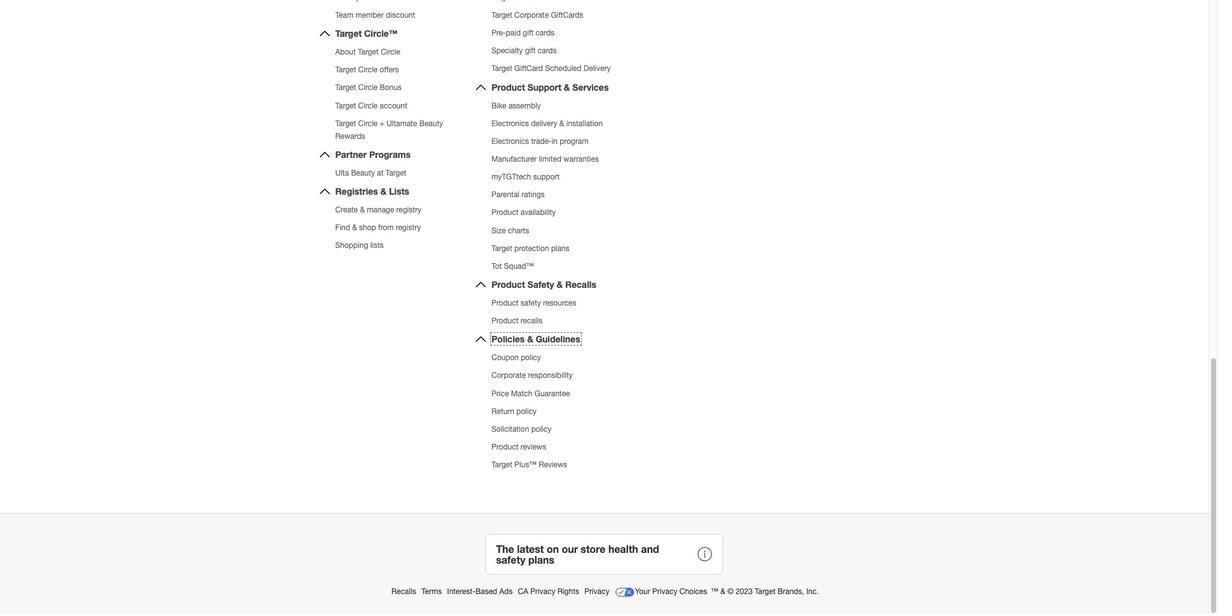 Task type: locate. For each thing, give the bounding box(es) containing it.
privacy
[[530, 588, 555, 597], [584, 588, 609, 597], [652, 588, 677, 597]]

corporate down the coupon
[[492, 371, 526, 380]]

1 product from the top
[[492, 82, 525, 92]]

& up resources
[[557, 279, 563, 290]]

reviews
[[539, 461, 567, 470]]

cards down target corporate giftcards link
[[536, 29, 555, 38]]

recalls left terms
[[391, 588, 416, 597]]

ultamate
[[386, 119, 417, 128]]

electronics for electronics trade-in program
[[492, 137, 529, 146]]

target
[[492, 11, 512, 20], [335, 28, 362, 39], [358, 48, 379, 57], [492, 64, 512, 73], [335, 66, 356, 74], [335, 83, 356, 92], [335, 101, 356, 110], [335, 119, 356, 128], [386, 169, 406, 178], [492, 244, 512, 253], [492, 461, 512, 470], [755, 588, 776, 597]]

target circle™
[[335, 28, 398, 39]]

1 vertical spatial cards
[[538, 46, 557, 55]]

ratings
[[522, 190, 545, 199]]

electronics down bike assembly
[[492, 119, 529, 128]]

tot squad™
[[492, 262, 534, 271]]

0 vertical spatial safety
[[521, 299, 541, 308]]

product down tot squad™ at the top of page
[[492, 279, 525, 290]]

solicitation policy link
[[492, 425, 551, 434]]

target corporate giftcards
[[492, 11, 583, 20]]

coupon policy
[[492, 354, 541, 362]]

guidelines
[[536, 334, 580, 345]]

policy up corporate responsibility link
[[521, 354, 541, 362]]

parental ratings
[[492, 190, 545, 199]]

target for target plus™ reviews
[[492, 461, 512, 470]]

electronics delivery & installation
[[492, 119, 603, 128]]

protection
[[514, 244, 549, 253]]

plans right protection on the left
[[551, 244, 569, 253]]

bonus
[[380, 83, 402, 92]]

lists
[[370, 241, 384, 250]]

target down about
[[335, 66, 356, 74]]

mytgttech support link
[[492, 173, 560, 182]]

limited
[[539, 155, 561, 164]]

cards up target giftcard scheduled delivery link at the top of page
[[538, 46, 557, 55]]

safety up recalls
[[521, 299, 541, 308]]

target up rewards
[[335, 119, 356, 128]]

price
[[492, 389, 509, 398]]

©
[[727, 588, 734, 597]]

beauty inside target circle + ultamate beauty rewards
[[419, 119, 443, 128]]

coupon
[[492, 354, 519, 362]]

1 horizontal spatial beauty
[[419, 119, 443, 128]]

circle inside target circle + ultamate beauty rewards
[[358, 119, 378, 128]]

5 product from the top
[[492, 317, 518, 326]]

interest-based ads link
[[447, 588, 515, 597]]

product up bike assembly
[[492, 82, 525, 92]]

target down "team"
[[335, 28, 362, 39]]

safety
[[521, 299, 541, 308], [496, 554, 525, 566]]

privacy right your
[[652, 588, 677, 597]]

product safety & recalls
[[492, 279, 596, 290]]

&
[[564, 82, 570, 92], [559, 119, 564, 128], [380, 186, 387, 197], [360, 206, 365, 214], [352, 223, 357, 232], [557, 279, 563, 290], [527, 334, 533, 345], [721, 588, 725, 597]]

account
[[380, 101, 407, 110]]

target down target circle bonus
[[335, 101, 356, 110]]

target down target circle offers link
[[335, 83, 356, 92]]

0 horizontal spatial recalls
[[391, 588, 416, 597]]

plans inside the 'the latest on our store health and safety plans'
[[528, 554, 554, 566]]

0 vertical spatial cards
[[536, 29, 555, 38]]

policy down 'price match guarantee' link
[[516, 407, 537, 416]]

target circle account link
[[335, 101, 407, 110]]

target circle™ link
[[335, 28, 398, 39]]

circle down about target circle link
[[358, 66, 378, 74]]

& right create
[[360, 206, 365, 214]]

1 vertical spatial corporate
[[492, 371, 526, 380]]

gift up giftcard
[[525, 46, 536, 55]]

0 vertical spatial recalls
[[565, 279, 596, 290]]

return policy
[[492, 407, 537, 416]]

safety
[[528, 279, 554, 290]]

0 vertical spatial policy
[[521, 354, 541, 362]]

1 vertical spatial safety
[[496, 554, 525, 566]]

circle down target circle offers link
[[358, 83, 378, 92]]

target up target circle offers link
[[358, 48, 379, 57]]

3 product from the top
[[492, 279, 525, 290]]

partner
[[335, 149, 367, 160]]

1 horizontal spatial privacy
[[584, 588, 609, 597]]

product up policies
[[492, 317, 518, 326]]

beauty left "at"
[[351, 169, 375, 178]]

2 vertical spatial policy
[[531, 425, 551, 434]]

privacy link
[[584, 588, 612, 597]]

plus™
[[514, 461, 537, 470]]

beauty right 'ultamate'
[[419, 119, 443, 128]]

solicitation policy
[[492, 425, 551, 434]]

0 vertical spatial beauty
[[419, 119, 443, 128]]

program
[[560, 137, 589, 146]]

target circle offers link
[[335, 66, 399, 74]]

4 product from the top
[[492, 299, 518, 308]]

shopping lists
[[335, 241, 384, 250]]

tot
[[492, 262, 502, 271]]

target giftcard scheduled delivery link
[[492, 64, 611, 73]]

gift right paid
[[523, 29, 534, 38]]

1 vertical spatial electronics
[[492, 137, 529, 146]]

plans left our at the left bottom of page
[[528, 554, 554, 566]]

scheduled
[[545, 64, 582, 73]]

product down solicitation at the left of page
[[492, 443, 518, 452]]

1 vertical spatial policy
[[516, 407, 537, 416]]

2 electronics from the top
[[492, 137, 529, 146]]

warranties
[[564, 155, 599, 164]]

installation
[[566, 119, 603, 128]]

gift
[[523, 29, 534, 38], [525, 46, 536, 55]]

the latest on our store health and safety plans
[[496, 543, 659, 566]]

target for target circle account
[[335, 101, 356, 110]]

1 vertical spatial plans
[[528, 554, 554, 566]]

target protection plans
[[492, 244, 569, 253]]

0 horizontal spatial beauty
[[351, 169, 375, 178]]

recalls up resources
[[565, 279, 596, 290]]

size charts
[[492, 226, 529, 235]]

cards
[[536, 29, 555, 38], [538, 46, 557, 55]]

target inside target circle + ultamate beauty rewards
[[335, 119, 356, 128]]

0 vertical spatial electronics
[[492, 119, 529, 128]]

paid
[[506, 29, 521, 38]]

target corporate giftcards link
[[492, 11, 583, 20]]

your
[[635, 588, 650, 597]]

target left the plus™
[[492, 461, 512, 470]]

& down recalls
[[527, 334, 533, 345]]

target down specialty at the left of page
[[492, 64, 512, 73]]

circle up offers
[[381, 48, 400, 57]]

registry right from
[[396, 223, 421, 232]]

based
[[475, 588, 497, 597]]

product for product availability
[[492, 208, 518, 217]]

electronics up manufacturer
[[492, 137, 529, 146]]

member
[[356, 11, 384, 20]]

1 electronics from the top
[[492, 119, 529, 128]]

product safety resources
[[492, 299, 576, 308]]

circle left +
[[358, 119, 378, 128]]

giftcard
[[514, 64, 543, 73]]

product up product recalls link
[[492, 299, 518, 308]]

plans
[[551, 244, 569, 253], [528, 554, 554, 566]]

services
[[572, 82, 609, 92]]

your privacy choices
[[635, 588, 707, 597]]

2 horizontal spatial privacy
[[652, 588, 677, 597]]

return
[[492, 407, 514, 416]]

product reviews
[[492, 443, 546, 452]]

target for target circle offers
[[335, 66, 356, 74]]

offers
[[380, 66, 399, 74]]

product recalls link
[[492, 317, 542, 326]]

privacy left logo
[[584, 588, 609, 597]]

target up pre-
[[492, 11, 512, 20]]

ulta
[[335, 169, 349, 178]]

giftcards
[[551, 11, 583, 20]]

health
[[608, 543, 638, 555]]

electronics trade-in program
[[492, 137, 589, 146]]

™ & © 2023 target brands, inc.
[[711, 588, 819, 597]]

& left lists at the left top of the page
[[380, 186, 387, 197]]

0 horizontal spatial privacy
[[530, 588, 555, 597]]

target for target protection plans
[[492, 244, 512, 253]]

safety inside the 'the latest on our store health and safety plans'
[[496, 554, 525, 566]]

manage
[[367, 206, 394, 214]]

find & shop from registry link
[[335, 223, 421, 232]]

circle down target circle bonus link
[[358, 101, 378, 110]]

parental
[[492, 190, 519, 199]]

product support & services
[[492, 82, 609, 92]]

product down parental
[[492, 208, 518, 217]]

registry
[[396, 206, 421, 214], [396, 223, 421, 232]]

ulta beauty at target link
[[335, 169, 406, 178]]

circle for offers
[[358, 66, 378, 74]]

recalls
[[565, 279, 596, 290], [391, 588, 416, 597]]

corporate
[[514, 11, 549, 20], [492, 371, 526, 380]]

target right "at"
[[386, 169, 406, 178]]

product safety resources link
[[492, 299, 576, 308]]

discount
[[386, 11, 415, 20]]

manufacturer
[[492, 155, 537, 164]]

electronics trade-in program link
[[492, 137, 589, 146]]

size
[[492, 226, 506, 235]]

6 product from the top
[[492, 443, 518, 452]]

2 product from the top
[[492, 208, 518, 217]]

registry down lists at the left top of the page
[[396, 206, 421, 214]]

corporate up pre-paid gift cards link
[[514, 11, 549, 20]]

policy up reviews
[[531, 425, 551, 434]]

safety up ads
[[496, 554, 525, 566]]

target circle bonus link
[[335, 83, 402, 92]]

price match guarantee
[[492, 389, 570, 398]]

privacy right ca
[[530, 588, 555, 597]]

product availability
[[492, 208, 556, 217]]

target down size
[[492, 244, 512, 253]]



Task type: describe. For each thing, give the bounding box(es) containing it.
registries
[[335, 186, 378, 197]]

policy for return policy
[[516, 407, 537, 416]]

circle™
[[364, 28, 398, 39]]

0 vertical spatial gift
[[523, 29, 534, 38]]

find
[[335, 223, 350, 232]]

2 privacy from the left
[[584, 588, 609, 597]]

registries & lists link
[[335, 186, 409, 197]]

find & shop from registry
[[335, 223, 421, 232]]

bike
[[492, 101, 506, 110]]

product reviews link
[[492, 443, 546, 452]]

match
[[511, 389, 532, 398]]

target for target circle™
[[335, 28, 362, 39]]

create & manage registry
[[335, 206, 421, 214]]

product for product safety & recalls
[[492, 279, 525, 290]]

ca privacy rights link
[[518, 588, 581, 597]]

™
[[711, 588, 718, 597]]

our
[[562, 543, 578, 555]]

recalls terms interest-based ads ca privacy rights privacy
[[391, 588, 612, 597]]

delivery
[[584, 64, 611, 73]]

2023
[[736, 588, 753, 597]]

policies
[[492, 334, 525, 345]]

support
[[533, 173, 560, 182]]

guarantee
[[535, 389, 570, 398]]

policy for solicitation policy
[[531, 425, 551, 434]]

support
[[528, 82, 561, 92]]

target circle offers
[[335, 66, 399, 74]]

bike assembly
[[492, 101, 541, 110]]

latest
[[517, 543, 544, 555]]

pre-paid gift cards link
[[492, 29, 555, 38]]

inc.
[[806, 588, 819, 597]]

corporate responsibility
[[492, 371, 573, 380]]

0 vertical spatial registry
[[396, 206, 421, 214]]

squad™
[[504, 262, 534, 271]]

lists
[[389, 186, 409, 197]]

target circle + ultamate beauty rewards
[[335, 119, 443, 141]]

product for product recalls
[[492, 317, 518, 326]]

resources
[[543, 299, 576, 308]]

manufacturer limited warranties
[[492, 155, 599, 164]]

return policy link
[[492, 407, 537, 416]]

target for target corporate giftcards
[[492, 11, 512, 20]]

0 vertical spatial plans
[[551, 244, 569, 253]]

circle for account
[[358, 101, 378, 110]]

registries & lists
[[335, 186, 409, 197]]

& down scheduled
[[564, 82, 570, 92]]

store
[[581, 543, 606, 555]]

mytgttech
[[492, 173, 531, 182]]

choices
[[679, 588, 707, 597]]

brands,
[[778, 588, 804, 597]]

parental ratings link
[[492, 190, 545, 199]]

product support & services link
[[492, 82, 609, 92]]

target circle + ultamate beauty rewards link
[[335, 119, 443, 141]]

reviews
[[521, 443, 546, 452]]

availability
[[521, 208, 556, 217]]

on
[[547, 543, 559, 555]]

& right the find
[[352, 223, 357, 232]]

product for product support & services
[[492, 82, 525, 92]]

product for product safety resources
[[492, 299, 518, 308]]

team member discount
[[335, 11, 415, 20]]

electronics for electronics delivery & installation
[[492, 119, 529, 128]]

ca
[[518, 588, 528, 597]]

assembly
[[509, 101, 541, 110]]

target for target circle + ultamate beauty rewards
[[335, 119, 356, 128]]

about
[[335, 48, 356, 57]]

solicitation
[[492, 425, 529, 434]]

1 vertical spatial registry
[[396, 223, 421, 232]]

programs
[[369, 149, 411, 160]]

mytgttech support
[[492, 173, 560, 182]]

price match guarantee link
[[492, 389, 570, 398]]

tot squad™ link
[[492, 262, 534, 271]]

logo image
[[615, 583, 635, 603]]

target right 2023
[[755, 588, 776, 597]]

specialty gift cards link
[[492, 46, 557, 55]]

& right delivery
[[559, 119, 564, 128]]

delivery
[[531, 119, 557, 128]]

target giftcard scheduled delivery
[[492, 64, 611, 73]]

3 privacy from the left
[[652, 588, 677, 597]]

specialty
[[492, 46, 523, 55]]

product for product reviews
[[492, 443, 518, 452]]

size charts link
[[492, 226, 529, 235]]

target protection plans link
[[492, 244, 569, 253]]

& left ©
[[721, 588, 725, 597]]

ads
[[499, 588, 513, 597]]

circle for +
[[358, 119, 378, 128]]

+
[[380, 119, 384, 128]]

trade-
[[531, 137, 552, 146]]

circle for bonus
[[358, 83, 378, 92]]

1 horizontal spatial recalls
[[565, 279, 596, 290]]

1 vertical spatial gift
[[525, 46, 536, 55]]

policy for coupon policy
[[521, 354, 541, 362]]

rewards
[[335, 132, 365, 141]]

recalls link
[[391, 588, 418, 597]]

target for target circle bonus
[[335, 83, 356, 92]]

1 privacy from the left
[[530, 588, 555, 597]]

ulta beauty at target
[[335, 169, 406, 178]]

1 vertical spatial beauty
[[351, 169, 375, 178]]

manufacturer limited warranties link
[[492, 155, 599, 164]]

partner programs link
[[335, 149, 411, 160]]

in
[[552, 137, 558, 146]]

1 vertical spatial recalls
[[391, 588, 416, 597]]

responsibility
[[528, 371, 573, 380]]

charts
[[508, 226, 529, 235]]

shopping
[[335, 241, 368, 250]]

target for target giftcard scheduled delivery
[[492, 64, 512, 73]]

0 vertical spatial corporate
[[514, 11, 549, 20]]

from
[[378, 223, 394, 232]]

create
[[335, 206, 358, 214]]

bike assembly link
[[492, 101, 541, 110]]



Task type: vqa. For each thing, say whether or not it's contained in the screenshot.
the order corresponding to Create order
no



